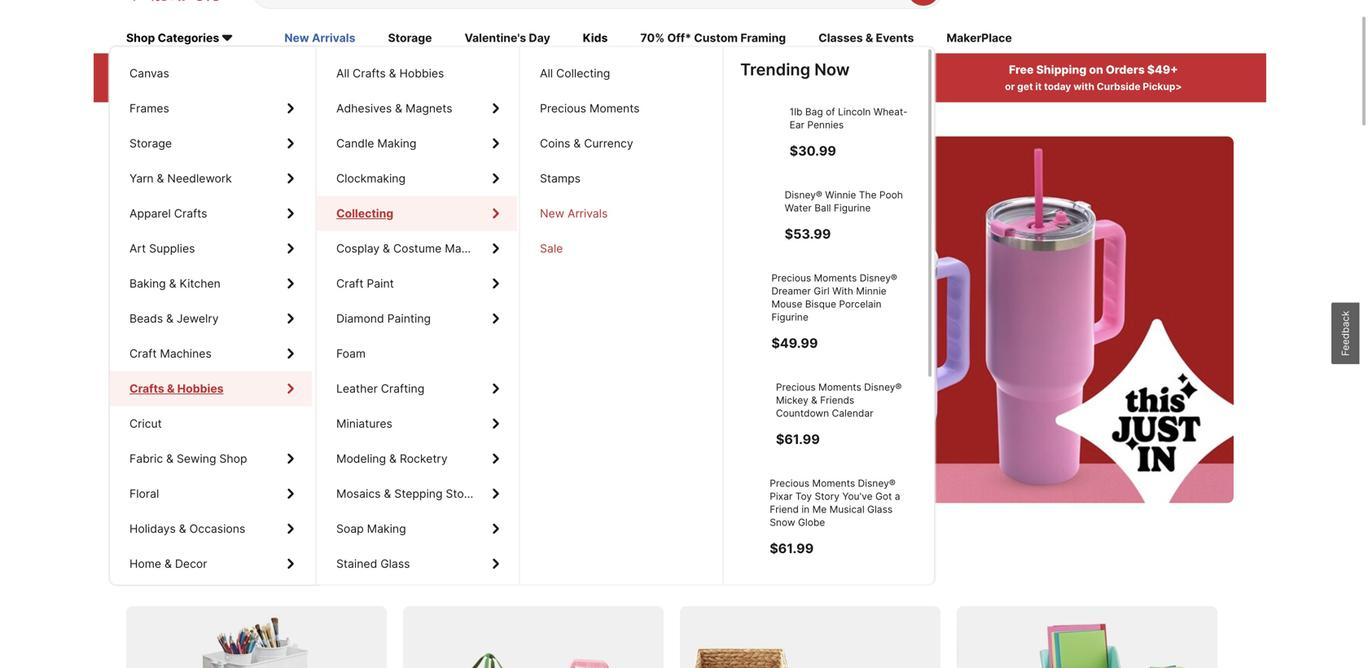 Task type: vqa. For each thing, say whether or not it's contained in the screenshot.
plcc card logo
no



Task type: describe. For each thing, give the bounding box(es) containing it.
storage link for classes & events
[[110, 126, 312, 161]]

save on creative storage for every space.
[[126, 560, 520, 584]]

porcelain
[[839, 298, 882, 310]]

style.
[[520, 330, 571, 355]]

canvas link for valentine's day
[[110, 56, 312, 91]]

beads for kids
[[130, 312, 163, 326]]

storage for valentine's day
[[130, 136, 172, 150]]

stamps link
[[521, 161, 721, 196]]

cosplay & costume making link
[[317, 231, 517, 266]]

precious for precious moments disney® pixar toy story you've got a friend in me musical glass snow globe
[[770, 477, 810, 489]]

crafting
[[381, 382, 425, 396]]

craft paint link
[[317, 266, 517, 301]]

baking & kitchen link for valentine's day
[[110, 266, 312, 301]]

tumblers
[[209, 388, 259, 402]]

apparel for classes & events
[[130, 207, 171, 220]]

disney® winnie the pooh water ball figurine
[[785, 189, 903, 214]]

mosaics & stepping stones link
[[317, 476, 517, 511]]

all collecting link
[[521, 56, 721, 91]]

decor for classes & events
[[175, 557, 207, 571]]

craft machines for storage
[[130, 347, 212, 361]]

hobbies for new arrivals
[[176, 382, 221, 396]]

0 vertical spatial collecting
[[557, 66, 611, 80]]

apparel for storage
[[130, 207, 171, 220]]

today
[[1045, 81, 1072, 93]]

precious moments
[[540, 101, 640, 115]]

frames for new arrivals
[[130, 101, 169, 115]]

to
[[387, 330, 406, 355]]

kitchen for 70% off* custom framing
[[180, 277, 221, 290]]

currency
[[584, 136, 634, 150]]

arrivals for leftmost new arrivals 'link'
[[312, 31, 356, 45]]

moments for precious moments disney® dreamer girl with minnie mouse bisque porcelain figurine
[[814, 272, 857, 284]]

ball
[[815, 202, 831, 214]]

you
[[578, 81, 596, 93]]

0 horizontal spatial new arrivals link
[[285, 30, 356, 48]]

crafts & hobbies link for new arrivals
[[110, 371, 312, 406]]

cricut link for classes & events
[[110, 406, 312, 441]]

all inside "20% off all regular price purchases with code daily23us. exclusions apply>"
[[226, 63, 241, 77]]

clockmaking
[[336, 172, 406, 185]]

art for classes & events
[[130, 242, 146, 255]]

art supplies for classes & events
[[130, 242, 195, 255]]

you've
[[843, 490, 873, 502]]

sale link
[[521, 231, 721, 266]]

calendar
[[832, 407, 874, 419]]

hobbies for kids
[[176, 382, 221, 396]]

20%
[[178, 63, 203, 77]]

musical
[[830, 503, 865, 515]]

home & decor link for valentine's day
[[110, 546, 312, 581]]

1lb bag of lincoln wheat- ear pennies
[[790, 106, 908, 131]]

craft machines for classes & events
[[130, 347, 212, 361]]

canvas link for kids
[[110, 56, 312, 91]]

off*
[[668, 31, 692, 45]]

craft for shop categories
[[130, 347, 157, 361]]

floral for 70% off* custom framing
[[130, 487, 159, 501]]

off
[[206, 63, 224, 77]]

stained
[[336, 557, 377, 571]]

home & decor for kids
[[130, 557, 207, 571]]

purchases
[[322, 63, 381, 77]]

classes
[[819, 31, 863, 45]]

adhesives & magnets link
[[317, 91, 517, 126]]

storage link for 70% off* custom framing
[[110, 126, 312, 161]]

art for new arrivals
[[130, 242, 146, 255]]

canvas for new arrivals
[[130, 66, 169, 80]]

framing
[[741, 31, 786, 45]]

rewards
[[700, 63, 749, 77]]

painting
[[388, 312, 431, 326]]

valentine's day
[[465, 31, 550, 45]]

makerplace link
[[947, 30, 1013, 48]]

shop inside 'button'
[[178, 388, 206, 402]]

craft paint
[[336, 277, 394, 290]]

in inside precious moments disney® pixar toy story you've got a friend in me musical glass snow globe
[[802, 503, 810, 515]]

day
[[529, 31, 550, 45]]

fabric for storage
[[130, 452, 163, 466]]

jewelry for kids
[[177, 312, 219, 326]]

fabric & sewing shop for storage
[[130, 452, 247, 466]]

kitchen for storage
[[180, 277, 221, 290]]

apply>
[[344, 81, 378, 93]]

art supplies for 70% off* custom framing
[[130, 242, 195, 255]]

holidays & occasions for storage
[[130, 522, 245, 536]]

hobbies for classes & events
[[176, 382, 221, 396]]

all crafts & hobbies link
[[317, 56, 517, 91]]

$20!
[[340, 269, 422, 319]]

modeling
[[336, 452, 386, 466]]

yarn & needlework link for shop categories
[[110, 161, 312, 196]]

with inside "free shipping on orders $49+ or get it today with curbside pickup>"
[[1074, 81, 1095, 93]]

home for new arrivals
[[130, 557, 161, 571]]

modeling & rocketry link
[[317, 441, 517, 476]]

floral for classes & events
[[130, 487, 159, 501]]

candle
[[336, 136, 374, 150]]

cricut link for new arrivals
[[110, 406, 312, 441]]

craft for new arrivals
[[130, 347, 157, 361]]

crafts & hobbies for storage
[[130, 382, 221, 396]]

cricut link for 70% off* custom framing
[[110, 406, 312, 441]]

trending
[[741, 59, 811, 79]]

crafts & hobbies for classes & events
[[130, 382, 221, 396]]

sewing for new arrivals
[[177, 452, 216, 466]]

craft machines for kids
[[130, 347, 212, 361]]

shop categories link
[[126, 30, 252, 48]]

figurine inside the precious moments disney® dreamer girl with minnie mouse bisque porcelain figurine
[[772, 311, 809, 323]]

frames for 70% off* custom framing
[[130, 101, 169, 115]]

kids
[[583, 31, 608, 45]]

apparel crafts link for valentine's day
[[110, 196, 312, 231]]

$61.99 for precious moments disney® pixar toy story you've got a friend in me musical glass snow globe
[[770, 540, 814, 556]]

beads & jewelry for classes & events
[[130, 312, 219, 326]]

1 horizontal spatial new arrivals link
[[521, 196, 721, 231]]

crafts & hobbies for new arrivals
[[130, 382, 221, 396]]

bisque
[[806, 298, 837, 310]]

jewelry for 70% off* custom framing
[[177, 312, 219, 326]]

now
[[815, 59, 850, 79]]

leather crafting link
[[317, 371, 517, 406]]

your down under
[[262, 330, 304, 355]]

minnie
[[857, 285, 887, 297]]

arrivals for the rightmost new arrivals 'link'
[[568, 207, 608, 220]]

kids link
[[583, 30, 608, 48]]

costume
[[393, 242, 442, 255]]

apply>
[[802, 81, 837, 93]]

rocketry
[[400, 452, 448, 466]]

baking & kitchen link for classes & events
[[110, 266, 312, 301]]

moments for precious moments disney® pixar toy story you've got a friend in me musical glass snow globe
[[813, 477, 856, 489]]

frames link for kids
[[110, 91, 312, 126]]

hobbies for valentine's day
[[176, 382, 221, 396]]

apparel for kids
[[130, 207, 171, 220]]

glass inside stained glass link
[[381, 557, 410, 571]]

beads for valentine's day
[[130, 312, 163, 326]]

disney® for precious moments disney® mickey & friends countdown calendar
[[865, 381, 902, 393]]

holidays & occasions link for valentine's day
[[110, 511, 312, 546]]

pooh
[[880, 189, 903, 201]]

canvas link for classes & events
[[110, 56, 312, 91]]

custom
[[694, 31, 738, 45]]

for inside get your tumbler here ... for under $20!
[[159, 269, 212, 319]]

apparel crafts link for classes & events
[[110, 196, 312, 231]]

classes & events link
[[819, 30, 914, 48]]

trending now
[[741, 59, 850, 79]]

the
[[859, 189, 877, 201]]

floral link for new arrivals
[[110, 476, 312, 511]]

sewing for 70% off* custom framing
[[177, 452, 216, 466]]

yarn & needlework link for valentine's day
[[110, 161, 312, 196]]

valentine's
[[465, 31, 526, 45]]

regular
[[244, 63, 287, 77]]

hobbies for 70% off* custom framing
[[176, 382, 221, 396]]

soap making
[[336, 522, 406, 536]]

1lb
[[790, 106, 803, 118]]

storage for kids
[[130, 136, 172, 150]]

coins & currency
[[540, 136, 634, 150]]

details
[[758, 81, 791, 93]]

home & decor for valentine's day
[[130, 557, 207, 571]]

diamond
[[336, 312, 384, 326]]

cricut for kids
[[130, 417, 162, 431]]

beads & jewelry for valentine's day
[[130, 312, 219, 326]]

craft inside 'link'
[[336, 277, 364, 290]]

disney® for precious moments disney® dreamer girl with minnie mouse bisque porcelain figurine
[[860, 272, 898, 284]]

moments for precious moments disney® mickey & friends countdown calendar
[[819, 381, 862, 393]]

holidays for kids
[[130, 522, 176, 536]]

decor for storage
[[175, 557, 207, 571]]

frames for kids
[[130, 101, 169, 115]]

use
[[598, 81, 616, 93]]

sewing for valentine's day
[[177, 452, 216, 466]]

blue, pink, and purple tumblers on red background image
[[126, 137, 1234, 503]]

shop for storage
[[219, 452, 247, 466]]

soap making link
[[317, 511, 517, 546]]

new arrivals for the rightmost new arrivals 'link'
[[540, 207, 608, 220]]

earn 9% in rewards when you use your michaels™ credit card.³ details & apply>
[[550, 63, 837, 93]]

$53.99
[[785, 226, 831, 242]]

craft machines link for classes & events
[[110, 336, 312, 371]]

friends
[[821, 394, 855, 406]]

yarn for shop categories
[[130, 172, 154, 185]]

figurine inside 'disney® winnie the pooh water ball figurine'
[[834, 202, 871, 214]]



Task type: locate. For each thing, give the bounding box(es) containing it.
disney® up minnie
[[860, 272, 898, 284]]

new arrivals down stamps
[[540, 207, 608, 220]]

mouse
[[772, 298, 803, 310]]

precious up mickey in the bottom right of the page
[[776, 381, 816, 393]]

yarn for valentine's day
[[130, 172, 154, 185]]

your left cosplay
[[236, 223, 320, 273]]

holidays for storage
[[130, 522, 176, 536]]

fabric & sewing shop link
[[110, 441, 312, 476], [110, 441, 312, 476], [110, 441, 312, 476], [110, 441, 312, 476], [110, 441, 312, 476], [110, 441, 312, 476], [110, 441, 312, 476], [110, 441, 312, 476]]

floral for storage
[[130, 487, 159, 501]]

disney® inside the precious moments disney® dreamer girl with minnie mouse bisque porcelain figurine
[[860, 272, 898, 284]]

hobbies for storage
[[176, 382, 221, 396]]

apparel crafts link
[[110, 196, 312, 231], [110, 196, 312, 231], [110, 196, 312, 231], [110, 196, 312, 231], [110, 196, 312, 231], [110, 196, 312, 231], [110, 196, 312, 231], [110, 196, 312, 231]]

on inside "free shipping on orders $49+ or get it today with curbside pickup>"
[[1090, 63, 1104, 77]]

baking for valentine's day
[[130, 277, 166, 290]]

& inside the earn 9% in rewards when you use your michaels™ credit card.³ details & apply>
[[793, 81, 800, 93]]

canvas for 70% off* custom framing
[[130, 66, 169, 80]]

1 vertical spatial on
[[177, 560, 202, 584]]

arrivals up the ...
[[568, 207, 608, 220]]

for up customize
[[159, 269, 212, 319]]

with right today on the right top of page
[[1074, 81, 1095, 93]]

precious for precious moments disney® mickey & friends countdown calendar
[[776, 381, 816, 393]]

shop for classes & events
[[219, 452, 247, 466]]

shipping
[[1037, 63, 1087, 77]]

decor for shop categories
[[175, 557, 207, 571]]

fabric
[[130, 452, 163, 466], [130, 452, 163, 466], [130, 452, 163, 466], [130, 452, 163, 466], [130, 452, 163, 466], [130, 452, 163, 466], [130, 452, 163, 466], [130, 452, 163, 466]]

collecting
[[557, 66, 611, 80], [336, 207, 394, 220]]

decor
[[175, 557, 207, 571], [175, 557, 207, 571], [175, 557, 207, 571], [175, 557, 207, 571], [175, 557, 207, 571], [175, 557, 207, 571], [175, 557, 207, 571], [175, 557, 207, 571]]

me
[[813, 503, 827, 515]]

shop for shop categories
[[219, 452, 247, 466]]

art supplies link for shop categories
[[110, 231, 312, 266]]

girl
[[814, 285, 830, 297]]

0 vertical spatial in
[[687, 63, 697, 77]]

new up sale
[[540, 207, 565, 220]]

storage link for valentine's day
[[110, 126, 312, 161]]

0 vertical spatial new arrivals link
[[285, 30, 356, 48]]

1 horizontal spatial new
[[540, 207, 565, 220]]

craft for kids
[[130, 347, 157, 361]]

toy
[[796, 490, 812, 502]]

making for candle making
[[378, 136, 417, 150]]

holidays for classes & events
[[130, 522, 176, 536]]

frames link for classes & events
[[110, 91, 312, 126]]

home & decor for storage
[[130, 557, 207, 571]]

your left style.
[[474, 330, 515, 355]]

0 vertical spatial $61.99
[[776, 431, 820, 447]]

bag
[[806, 106, 823, 118]]

machines for storage
[[160, 347, 212, 361]]

yarn for storage
[[130, 172, 154, 185]]

white rolling cart with art supplies image
[[126, 606, 387, 668]]

beads & jewelry link for classes & events
[[110, 301, 312, 336]]

tumbler inside get your tumbler here ... for under $20!
[[329, 223, 476, 273]]

1 vertical spatial making
[[445, 242, 484, 255]]

in inside the earn 9% in rewards when you use your michaels™ credit card.³ details & apply>
[[687, 63, 697, 77]]

apparel crafts link for 70% off* custom framing
[[110, 196, 312, 231]]

crafts & hobbies link
[[110, 371, 312, 406], [110, 371, 312, 406], [110, 371, 312, 406], [110, 371, 312, 406], [110, 371, 312, 406], [110, 371, 312, 406], [110, 371, 312, 406], [110, 371, 312, 406]]

0 horizontal spatial new arrivals
[[285, 31, 356, 45]]

moments down use
[[590, 101, 640, 115]]

1 vertical spatial collecting
[[336, 207, 394, 220]]

creative
[[206, 560, 284, 584]]

1 vertical spatial in
[[802, 503, 810, 515]]

mosaics & stepping stones
[[336, 487, 483, 501]]

countdown
[[776, 407, 830, 419]]

frames for shop categories
[[130, 101, 169, 115]]

1 vertical spatial $61.99
[[770, 540, 814, 556]]

crafts & hobbies link for 70% off* custom framing
[[110, 371, 312, 406]]

crafts & hobbies for shop categories
[[130, 382, 221, 396]]

0 vertical spatial tumbler
[[329, 223, 476, 273]]

home & decor link for classes & events
[[110, 546, 312, 581]]

three water hyacinth baskets in white, brown and tan image
[[680, 606, 941, 668]]

moments up friends
[[819, 381, 862, 393]]

tumbler for here
[[329, 223, 476, 273]]

1 horizontal spatial with
[[1074, 81, 1095, 93]]

supplies for new arrivals
[[149, 242, 195, 255]]

space.
[[457, 560, 520, 584]]

fabric for shop categories
[[130, 452, 163, 466]]

kitchen
[[180, 277, 221, 290], [180, 277, 221, 290], [180, 277, 221, 290], [180, 277, 221, 290], [180, 277, 221, 290], [180, 277, 221, 290], [180, 277, 221, 290], [180, 277, 221, 290]]

diamond painting link
[[317, 301, 517, 336]]

all up when
[[540, 66, 553, 80]]

new arrivals link up the price
[[285, 30, 356, 48]]

new arrivals link down stamps
[[521, 196, 721, 231]]

0 horizontal spatial on
[[177, 560, 202, 584]]

foam
[[336, 347, 366, 361]]

yarn & needlework for new arrivals
[[130, 172, 232, 185]]

holidays & occasions for 70% off* custom framing
[[130, 522, 245, 536]]

yarn & needlework for classes & events
[[130, 172, 232, 185]]

home & decor link for 70% off* custom framing
[[110, 546, 312, 581]]

leather crafting
[[336, 382, 425, 396]]

craft for 70% off* custom framing
[[130, 347, 157, 361]]

disney® up water at the top right of the page
[[785, 189, 823, 201]]

baking & kitchen link for kids
[[110, 266, 312, 301]]

supplies for shop categories
[[149, 242, 195, 255]]

jewelry for valentine's day
[[177, 312, 219, 326]]

moments inside precious moments disney® pixar toy story you've got a friend in me musical glass snow globe
[[813, 477, 856, 489]]

0 vertical spatial new
[[285, 31, 309, 45]]

$61.99 down countdown
[[776, 431, 820, 447]]

1 with from the left
[[182, 81, 203, 93]]

canvas for classes & events
[[130, 66, 169, 80]]

home & decor for classes & events
[[130, 557, 207, 571]]

making down the adhesives & magnets
[[378, 136, 417, 150]]

0 vertical spatial on
[[1090, 63, 1104, 77]]

0 horizontal spatial for
[[159, 269, 212, 319]]

1 horizontal spatial for
[[366, 560, 394, 584]]

snow
[[770, 516, 796, 528]]

0 vertical spatial arrivals
[[312, 31, 356, 45]]

baking & kitchen link for shop categories
[[110, 266, 312, 301]]

0 horizontal spatial collecting
[[336, 207, 394, 220]]

decor for valentine's day
[[175, 557, 207, 571]]

friend
[[770, 503, 799, 515]]

figurine down winnie
[[834, 202, 871, 214]]

supplies for classes & events
[[149, 242, 195, 255]]

collecting down clockmaking
[[336, 207, 394, 220]]

$49+
[[1148, 63, 1179, 77]]

new arrivals up the price
[[285, 31, 356, 45]]

exclusions
[[291, 81, 342, 93]]

9%
[[667, 63, 684, 77]]

frames link
[[110, 91, 312, 126], [110, 91, 312, 126], [110, 91, 312, 126], [110, 91, 312, 126], [110, 91, 312, 126], [110, 91, 312, 126], [110, 91, 312, 126], [110, 91, 312, 126]]

categories
[[158, 31, 219, 45]]

all inside all collecting link
[[540, 66, 553, 80]]

globe
[[798, 516, 826, 528]]

$30.99
[[790, 143, 837, 159]]

0 horizontal spatial figurine
[[772, 311, 809, 323]]

on up curbside
[[1090, 63, 1104, 77]]

canvas for kids
[[130, 66, 169, 80]]

crafts & hobbies link for classes & events
[[110, 371, 312, 406]]

disney® up calendar on the bottom right
[[865, 381, 902, 393]]

glass down got
[[868, 503, 893, 515]]

fabric & sewing shop link for 70% off* custom framing
[[110, 441, 312, 476]]

home for valentine's day
[[130, 557, 161, 571]]

new arrivals
[[285, 31, 356, 45], [540, 207, 608, 220]]

in right "9%"
[[687, 63, 697, 77]]

0 vertical spatial new arrivals
[[285, 31, 356, 45]]

baking for shop categories
[[130, 277, 166, 290]]

making right soap
[[367, 522, 406, 536]]

adhesives & magnets
[[336, 101, 453, 115]]

cricut for 70% off* custom framing
[[130, 417, 162, 431]]

new arrivals inside 'link'
[[540, 207, 608, 220]]

cricut link for valentine's day
[[110, 406, 312, 441]]

curbside
[[1097, 81, 1141, 93]]

foam link
[[317, 336, 517, 371]]

precious up dreamer
[[772, 272, 812, 284]]

1 vertical spatial new arrivals
[[540, 207, 608, 220]]

baking for classes & events
[[130, 277, 166, 290]]

mickey
[[776, 394, 809, 406]]

machines for kids
[[160, 347, 212, 361]]

2 vertical spatial making
[[367, 522, 406, 536]]

frames link for valentine's day
[[110, 91, 312, 126]]

earn
[[638, 63, 664, 77]]

kitchen for classes & events
[[180, 277, 221, 290]]

your inside the earn 9% in rewards when you use your michaels™ credit card.³ details & apply>
[[618, 81, 640, 93]]

water
[[785, 202, 812, 214]]

cricut for shop categories
[[130, 417, 162, 431]]

yarn for classes & events
[[130, 172, 154, 185]]

1 vertical spatial new arrivals link
[[521, 196, 721, 231]]

storage link
[[388, 30, 432, 48], [110, 126, 312, 161], [110, 126, 312, 161], [110, 126, 312, 161], [110, 126, 312, 161], [110, 126, 312, 161], [110, 126, 312, 161], [110, 126, 312, 161], [110, 126, 312, 161]]

new
[[285, 31, 309, 45], [540, 207, 565, 220]]

1 horizontal spatial glass
[[868, 503, 893, 515]]

0 vertical spatial making
[[378, 136, 417, 150]]

0 horizontal spatial with
[[182, 81, 203, 93]]

moments up with
[[814, 272, 857, 284]]

fabric for 70% off* custom framing
[[130, 452, 163, 466]]

precious up pixar
[[770, 477, 810, 489]]

tumbler
[[329, 223, 476, 273], [308, 330, 382, 355]]

customize your tumbler to match your style.
[[159, 330, 571, 355]]

baking for new arrivals
[[130, 277, 166, 290]]

apparel crafts for valentine's day
[[130, 207, 207, 220]]

home & decor link
[[110, 546, 312, 581], [110, 546, 312, 581], [110, 546, 312, 581], [110, 546, 312, 581], [110, 546, 312, 581], [110, 546, 312, 581], [110, 546, 312, 581], [110, 546, 312, 581]]

craft machines for 70% off* custom framing
[[130, 347, 212, 361]]

crafts & hobbies for valentine's day
[[130, 382, 221, 396]]

machines
[[160, 347, 212, 361], [160, 347, 212, 361], [160, 347, 212, 361], [160, 347, 212, 361], [160, 347, 212, 361], [160, 347, 212, 361], [160, 347, 212, 361], [160, 347, 212, 361]]

canvas link
[[110, 56, 312, 91], [110, 56, 312, 91], [110, 56, 312, 91], [110, 56, 312, 91], [110, 56, 312, 91], [110, 56, 312, 91], [110, 56, 312, 91], [110, 56, 312, 91]]

get
[[159, 223, 226, 273]]

all up apply>
[[336, 66, 350, 80]]

your
[[618, 81, 640, 93], [236, 223, 320, 273], [262, 330, 304, 355], [474, 330, 515, 355]]

frames for storage
[[130, 101, 169, 115]]

glass inside precious moments disney® pixar toy story you've got a friend in me musical glass snow globe
[[868, 503, 893, 515]]

precious moments disney® mickey & friends countdown calendar
[[776, 381, 902, 419]]

with inside "20% off all regular price purchases with code daily23us. exclusions apply>"
[[182, 81, 203, 93]]

in down toy
[[802, 503, 810, 515]]

0 vertical spatial figurine
[[834, 202, 871, 214]]

your inside get your tumbler here ... for under $20!
[[236, 223, 320, 273]]

storage
[[388, 31, 432, 45], [130, 136, 172, 150], [130, 136, 172, 150], [130, 136, 172, 150], [130, 136, 172, 150], [130, 136, 172, 150], [130, 136, 172, 150], [130, 136, 172, 150], [130, 136, 172, 150]]

1 horizontal spatial new arrivals
[[540, 207, 608, 220]]

stepping
[[395, 487, 443, 501]]

holidays & occasions link for storage
[[110, 511, 312, 546]]

storage link for kids
[[110, 126, 312, 161]]

fabric for kids
[[130, 452, 163, 466]]

1 horizontal spatial collecting
[[557, 66, 611, 80]]

colorful plastic storage bins image
[[957, 606, 1218, 668]]

precious inside precious moments disney® pixar toy story you've got a friend in me musical glass snow globe
[[770, 477, 810, 489]]

crafts
[[353, 66, 386, 80], [174, 207, 207, 220], [174, 207, 207, 220], [174, 207, 207, 220], [174, 207, 207, 220], [174, 207, 207, 220], [174, 207, 207, 220], [174, 207, 207, 220], [174, 207, 207, 220], [130, 382, 163, 396], [130, 382, 163, 396], [130, 382, 163, 396], [130, 382, 163, 396], [130, 382, 163, 396], [130, 382, 163, 396], [130, 382, 163, 396], [130, 382, 164, 396]]

classes & events
[[819, 31, 914, 45]]

on right save
[[177, 560, 202, 584]]

fabric for new arrivals
[[130, 452, 163, 466]]

new up the price
[[285, 31, 309, 45]]

occasions for kids
[[190, 522, 245, 536]]

disney® for precious moments disney® pixar toy story you've got a friend in me musical glass snow globe
[[858, 477, 896, 489]]

with down 20%
[[182, 81, 203, 93]]

2 with from the left
[[1074, 81, 1095, 93]]

1 vertical spatial tumbler
[[308, 330, 382, 355]]

when
[[550, 81, 576, 93]]

baking
[[130, 277, 166, 290], [130, 277, 166, 290], [130, 277, 166, 290], [130, 277, 166, 290], [130, 277, 166, 290], [130, 277, 166, 290], [130, 277, 166, 290], [130, 277, 166, 290]]

2 horizontal spatial all
[[540, 66, 553, 80]]

making right costume
[[445, 242, 484, 255]]

& inside precious moments disney® mickey & friends countdown calendar
[[812, 394, 818, 406]]

magnets
[[406, 101, 453, 115]]

coins
[[540, 136, 571, 150]]

home & decor
[[130, 557, 207, 571], [130, 557, 207, 571], [130, 557, 207, 571], [130, 557, 207, 571], [130, 557, 207, 571], [130, 557, 207, 571], [130, 557, 207, 571], [130, 557, 207, 571]]

1 vertical spatial for
[[366, 560, 394, 584]]

holidays & occasions link for shop categories
[[110, 511, 312, 546]]

craft machines
[[130, 347, 212, 361], [130, 347, 212, 361], [130, 347, 212, 361], [130, 347, 212, 361], [130, 347, 212, 361], [130, 347, 212, 361], [130, 347, 212, 361], [130, 347, 212, 361]]

cricut link for storage
[[110, 406, 312, 441]]

storage for storage
[[130, 136, 172, 150]]

your right use
[[618, 81, 640, 93]]

0 horizontal spatial all
[[226, 63, 241, 77]]

precious inside precious moments disney® mickey & friends countdown calendar
[[776, 381, 816, 393]]

soap
[[336, 522, 364, 536]]

for down soap making
[[366, 560, 394, 584]]

makerplace
[[947, 31, 1013, 45]]

crafts & hobbies
[[130, 382, 221, 396], [130, 382, 221, 396], [130, 382, 221, 396], [130, 382, 221, 396], [130, 382, 221, 396], [130, 382, 221, 396], [130, 382, 221, 396], [130, 382, 224, 396]]

arrivals up purchases
[[312, 31, 356, 45]]

floral link for shop categories
[[110, 476, 312, 511]]

kitchen for new arrivals
[[180, 277, 221, 290]]

baking & kitchen
[[130, 277, 221, 290], [130, 277, 221, 290], [130, 277, 221, 290], [130, 277, 221, 290], [130, 277, 221, 290], [130, 277, 221, 290], [130, 277, 221, 290], [130, 277, 221, 290]]

&
[[866, 31, 874, 45], [389, 66, 396, 80], [793, 81, 800, 93], [395, 101, 403, 115], [574, 136, 581, 150], [157, 172, 164, 185], [157, 172, 164, 185], [157, 172, 164, 185], [157, 172, 164, 185], [157, 172, 164, 185], [157, 172, 164, 185], [157, 172, 164, 185], [157, 172, 164, 185], [383, 242, 390, 255], [169, 277, 176, 290], [169, 277, 176, 290], [169, 277, 176, 290], [169, 277, 176, 290], [169, 277, 176, 290], [169, 277, 176, 290], [169, 277, 176, 290], [169, 277, 176, 290], [166, 312, 174, 326], [166, 312, 174, 326], [166, 312, 174, 326], [166, 312, 174, 326], [166, 312, 174, 326], [166, 312, 174, 326], [166, 312, 174, 326], [166, 312, 174, 326], [166, 382, 173, 396], [166, 382, 173, 396], [166, 382, 173, 396], [166, 382, 173, 396], [166, 382, 173, 396], [166, 382, 173, 396], [166, 382, 173, 396], [167, 382, 175, 396], [812, 394, 818, 406], [166, 452, 174, 466], [166, 452, 174, 466], [166, 452, 174, 466], [166, 452, 174, 466], [166, 452, 174, 466], [166, 452, 174, 466], [166, 452, 174, 466], [166, 452, 174, 466], [389, 452, 397, 466], [384, 487, 391, 501], [179, 522, 186, 536], [179, 522, 186, 536], [179, 522, 186, 536], [179, 522, 186, 536], [179, 522, 186, 536], [179, 522, 186, 536], [179, 522, 186, 536], [179, 522, 186, 536], [165, 557, 172, 571], [165, 557, 172, 571], [165, 557, 172, 571], [165, 557, 172, 571], [165, 557, 172, 571], [165, 557, 172, 571], [165, 557, 172, 571], [165, 557, 172, 571]]

glass right stained
[[381, 557, 410, 571]]

art supplies for new arrivals
[[130, 242, 195, 255]]

home for shop categories
[[130, 557, 161, 571]]

frames link for 70% off* custom framing
[[110, 91, 312, 126]]

canvas
[[130, 66, 169, 80], [130, 66, 169, 80], [130, 66, 169, 80], [130, 66, 169, 80], [130, 66, 169, 80], [130, 66, 169, 80], [130, 66, 169, 80], [130, 66, 169, 80]]

winnie
[[826, 189, 857, 201]]

sewing for classes & events
[[177, 452, 216, 466]]

1 horizontal spatial in
[[802, 503, 810, 515]]

moments inside precious moments disney® mickey & friends countdown calendar
[[819, 381, 862, 393]]

craft machines for shop categories
[[130, 347, 212, 361]]

cosplay
[[336, 242, 380, 255]]

1 horizontal spatial figurine
[[834, 202, 871, 214]]

supplies for storage
[[149, 242, 195, 255]]

...
[[578, 223, 617, 273]]

figurine
[[834, 202, 871, 214], [772, 311, 809, 323]]

orders
[[1106, 63, 1145, 77]]

floral link for storage
[[110, 476, 312, 511]]

events
[[876, 31, 914, 45]]

1 horizontal spatial on
[[1090, 63, 1104, 77]]

disney® inside 'disney® winnie the pooh water ball figurine'
[[785, 189, 823, 201]]

1 vertical spatial arrivals
[[568, 207, 608, 220]]

canvas link for shop categories
[[110, 56, 312, 91]]

disney® inside precious moments disney® mickey & friends countdown calendar
[[865, 381, 902, 393]]

apparel crafts link for kids
[[110, 196, 312, 231]]

jewelry for new arrivals
[[177, 312, 219, 326]]

1 vertical spatial glass
[[381, 557, 410, 571]]

$61.99 down snow at the bottom of page
[[770, 540, 814, 556]]

disney® inside precious moments disney® pixar toy story you've got a friend in me musical glass snow globe
[[858, 477, 896, 489]]

coins & currency link
[[521, 126, 721, 161]]

1 vertical spatial new
[[540, 207, 565, 220]]

here
[[486, 223, 569, 273]]

story
[[815, 490, 840, 502]]

1 horizontal spatial arrivals
[[568, 207, 608, 220]]

art for kids
[[130, 242, 146, 255]]

pickup>
[[1143, 81, 1183, 93]]

occasions for new arrivals
[[190, 522, 245, 536]]

all right off
[[226, 63, 241, 77]]

holidays & occasions for new arrivals
[[130, 522, 245, 536]]

holiday storage containers image
[[403, 606, 664, 668]]

0 horizontal spatial glass
[[381, 557, 410, 571]]

craft machines link
[[110, 336, 312, 371], [110, 336, 312, 371], [110, 336, 312, 371], [110, 336, 312, 371], [110, 336, 312, 371], [110, 336, 312, 371], [110, 336, 312, 371], [110, 336, 312, 371]]

20% off all regular price purchases with code daily23us. exclusions apply>
[[178, 63, 381, 93]]

disney® up got
[[858, 477, 896, 489]]

precious down when
[[540, 101, 587, 115]]

precious inside the precious moments disney® dreamer girl with minnie mouse bisque porcelain figurine
[[772, 272, 812, 284]]

baking for kids
[[130, 277, 166, 290]]

yarn & needlework for 70% off* custom framing
[[130, 172, 232, 185]]

get
[[1018, 81, 1034, 93]]

pixar
[[770, 490, 793, 502]]

yarn & needlework link for kids
[[110, 161, 312, 196]]

sale
[[540, 242, 563, 255]]

0 horizontal spatial in
[[687, 63, 697, 77]]

moments inside the precious moments disney® dreamer girl with minnie mouse bisque porcelain figurine
[[814, 272, 857, 284]]

art supplies for kids
[[130, 242, 195, 255]]

1 vertical spatial figurine
[[772, 311, 809, 323]]

yarn & needlework for valentine's day
[[130, 172, 232, 185]]

leather
[[336, 382, 378, 396]]

0 horizontal spatial arrivals
[[312, 31, 356, 45]]

got
[[876, 490, 892, 502]]

mosaics
[[336, 487, 381, 501]]

apparel for valentine's day
[[130, 207, 171, 220]]

figurine down mouse in the top right of the page
[[772, 311, 809, 323]]

precious moments disney® pixar toy story you've got a friend in me musical glass snow globe
[[770, 477, 901, 528]]

70% off* custom framing link
[[641, 30, 786, 48]]

home for storage
[[130, 557, 161, 571]]

frames
[[130, 101, 169, 115], [130, 101, 169, 115], [130, 101, 169, 115], [130, 101, 169, 115], [130, 101, 169, 115], [130, 101, 169, 115], [130, 101, 169, 115], [130, 101, 169, 115]]

0 vertical spatial glass
[[868, 503, 893, 515]]

1 horizontal spatial all
[[336, 66, 350, 80]]

all inside all crafts & hobbies link
[[336, 66, 350, 80]]

fabric for classes & events
[[130, 452, 163, 466]]

occasions
[[190, 522, 245, 536], [190, 522, 245, 536], [190, 522, 245, 536], [190, 522, 245, 536], [190, 522, 245, 536], [190, 522, 245, 536], [190, 522, 245, 536], [190, 522, 245, 536]]

0 vertical spatial for
[[159, 269, 212, 319]]

floral for shop categories
[[130, 487, 159, 501]]

holidays for valentine's day
[[130, 522, 176, 536]]

under
[[221, 269, 330, 319]]

moments up story on the bottom
[[813, 477, 856, 489]]

collecting up you
[[557, 66, 611, 80]]

beads & jewelry
[[130, 312, 219, 326], [130, 312, 219, 326], [130, 312, 219, 326], [130, 312, 219, 326], [130, 312, 219, 326], [130, 312, 219, 326], [130, 312, 219, 326], [130, 312, 219, 326]]

craft machines link for new arrivals
[[110, 336, 312, 371]]

0 horizontal spatial new
[[285, 31, 309, 45]]



